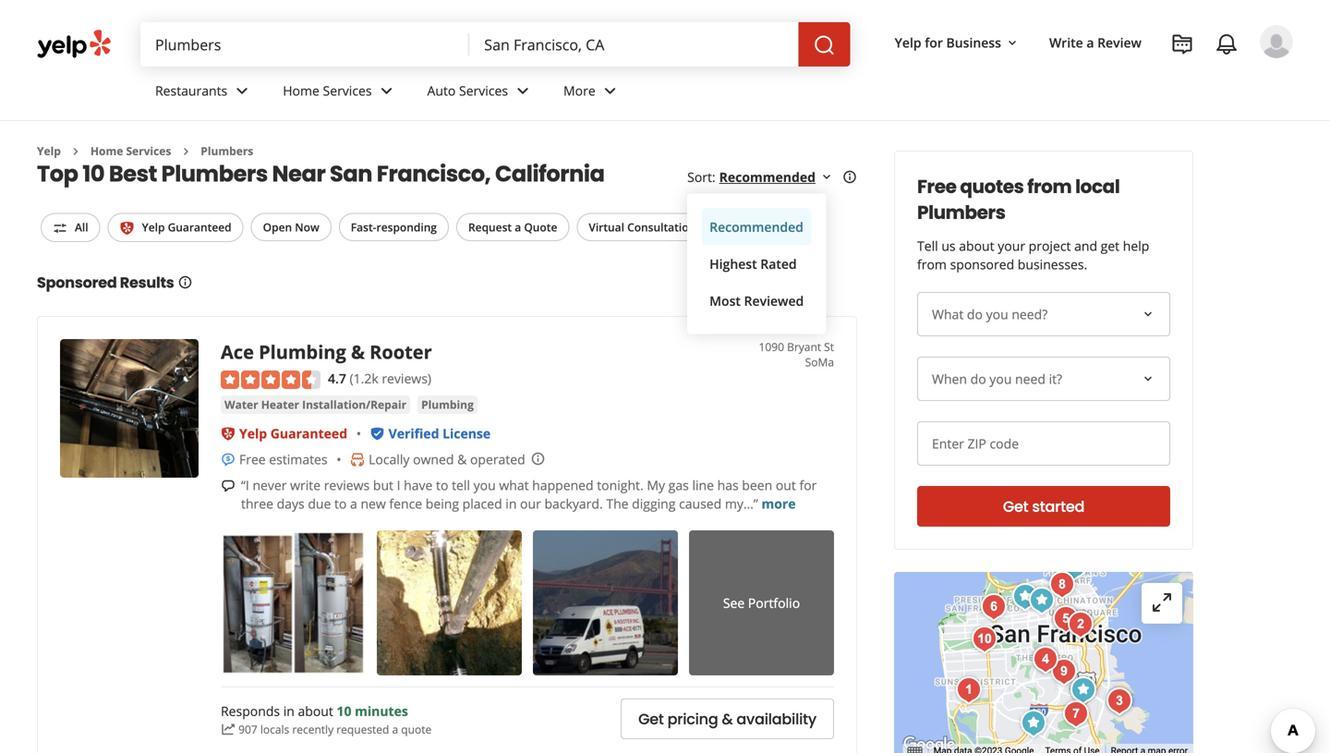 Task type: describe. For each thing, give the bounding box(es) containing it.
for inside button
[[925, 34, 943, 51]]

top
[[37, 158, 78, 189]]

backyard.
[[545, 495, 603, 513]]

quote
[[401, 722, 432, 737]]

24 chevron down v2 image for restaurants
[[231, 80, 253, 102]]

16 chevron right v2 image for home services
[[68, 144, 83, 159]]

ace
[[221, 339, 254, 364]]

you for need?
[[986, 305, 1009, 323]]

plumbing inside button
[[421, 397, 474, 412]]

0 horizontal spatial in
[[283, 702, 295, 720]]

get for get pricing & availability
[[639, 709, 664, 730]]

responds
[[221, 702, 280, 720]]

home inside home services link
[[283, 82, 320, 99]]

and
[[1075, 237, 1098, 255]]

have
[[404, 477, 433, 494]]

enter
[[932, 435, 965, 452]]

need?
[[1012, 305, 1048, 323]]

1 horizontal spatial to
[[436, 477, 449, 494]]

fast-responding button
[[339, 213, 449, 241]]

& for operated
[[457, 451, 467, 468]]

virtual
[[589, 219, 625, 235]]

our
[[520, 495, 541, 513]]

24 chevron down v2 image for more
[[599, 80, 622, 102]]

license
[[443, 425, 491, 442]]

(1.2k
[[350, 369, 379, 387]]

portfolio
[[748, 594, 800, 612]]

home services inside business categories element
[[283, 82, 372, 99]]

plumbers inside free quotes from local plumbers
[[917, 200, 1006, 225]]

help
[[1123, 237, 1150, 255]]

verified
[[389, 425, 439, 442]]

yelp for business
[[895, 34, 1002, 51]]

quote
[[524, 219, 557, 235]]

new
[[361, 495, 386, 513]]

16 speech v2 image
[[221, 479, 236, 493]]

businesses.
[[1018, 255, 1088, 273]]

recommended for recommended dropdown button
[[719, 168, 816, 186]]

see portfolio link
[[689, 531, 834, 676]]

24 chevron down v2 image for home services
[[376, 80, 398, 102]]

1 vertical spatial yelp guaranteed button
[[239, 425, 347, 442]]

reviews
[[324, 477, 370, 494]]

enter zip code
[[932, 435, 1019, 452]]

recommended for recommended button
[[710, 218, 804, 236]]

plumbers link
[[201, 143, 253, 158]]

from inside free quotes from local plumbers
[[1028, 174, 1072, 200]]

tell
[[452, 477, 470, 494]]

for inside "i never write reviews but i have to tell you what happened tonight. my gas line has been out for three days due to a new fence being placed in our backyard. the digging caused my…"
[[800, 477, 817, 494]]

minutes
[[355, 702, 408, 720]]

what
[[499, 477, 529, 494]]

most reviewed
[[710, 292, 804, 309]]

0 vertical spatial 10
[[82, 158, 105, 189]]

reviews)
[[382, 369, 432, 387]]

ace plumbing & rooter
[[221, 339, 432, 364]]

project
[[1029, 237, 1071, 255]]

my
[[647, 477, 665, 494]]

projects image
[[1172, 33, 1194, 55]]

1 horizontal spatial 10
[[337, 702, 352, 720]]

more link
[[549, 67, 636, 120]]

tell
[[917, 237, 938, 255]]

none field the near
[[484, 34, 784, 55]]

owned
[[413, 451, 454, 468]]

write a review
[[1050, 34, 1142, 51]]

16 free estimates v2 image
[[221, 452, 236, 467]]

16 info v2 image
[[178, 275, 193, 289]]

get
[[1101, 237, 1120, 255]]

san
[[330, 158, 372, 189]]

gas
[[669, 477, 689, 494]]

top 10 best plumbers near san francisco, california
[[37, 158, 605, 189]]

do for when
[[971, 370, 986, 388]]

when do you need it?
[[932, 370, 1063, 388]]

recently
[[292, 722, 334, 737]]

highest
[[710, 255, 757, 272]]

0 vertical spatial yelp guaranteed button
[[108, 213, 244, 242]]

most reviewed button
[[702, 282, 811, 319]]

started
[[1032, 496, 1085, 517]]

about for 10
[[298, 702, 333, 720]]

verified license button
[[389, 425, 491, 442]]

write a review link
[[1042, 26, 1149, 59]]

write
[[1050, 34, 1084, 51]]

0 horizontal spatial home services
[[90, 143, 171, 158]]

best
[[109, 158, 157, 189]]

get pricing & availability button
[[621, 699, 834, 739]]

get for get started
[[1003, 496, 1029, 517]]

fast-
[[351, 219, 377, 235]]

water heater installation/repair link
[[221, 396, 410, 414]]

responding
[[377, 219, 437, 235]]

notifications image
[[1216, 33, 1238, 55]]

bryant
[[787, 339, 821, 354]]

more
[[564, 82, 596, 99]]

us
[[942, 237, 956, 255]]

but
[[373, 477, 394, 494]]

user actions element
[[880, 23, 1319, 137]]

4.7 (1.2k reviews)
[[328, 369, 432, 387]]

digging
[[632, 495, 676, 513]]

days
[[277, 495, 305, 513]]

your
[[998, 237, 1026, 255]]

yelp down water
[[239, 425, 267, 442]]

availability
[[737, 709, 817, 730]]

quotes
[[960, 174, 1024, 200]]

free estimates
[[239, 451, 328, 468]]

16 locally owned v2 image
[[350, 452, 365, 467]]

a inside button
[[515, 219, 521, 235]]

Near text field
[[484, 34, 784, 55]]

recommended button
[[702, 208, 811, 245]]

filters group
[[37, 213, 717, 242]]

16 chevron down v2 image for yelp for business
[[1005, 36, 1020, 51]]

all
[[75, 219, 88, 235]]

three
[[241, 495, 273, 513]]

you inside "i never write reviews but i have to tell you what happened tonight. my gas line has been out for three days due to a new fence being placed in our backyard. the digging caused my…"
[[474, 477, 496, 494]]

results
[[120, 272, 174, 293]]

due
[[308, 495, 331, 513]]

virtual consultations
[[589, 219, 701, 235]]

heater
[[261, 397, 299, 412]]

4.7 star rating image
[[221, 371, 321, 389]]

open now button
[[251, 213, 331, 241]]

do for what
[[967, 305, 983, 323]]

caused
[[679, 495, 722, 513]]

0 horizontal spatial to
[[334, 495, 347, 513]]

yelp inside filters group
[[142, 219, 165, 235]]



Task type: vqa. For each thing, say whether or not it's contained in the screenshot.
the Yelp for Yelp link
no



Task type: locate. For each thing, give the bounding box(es) containing it.
& right pricing
[[722, 709, 733, 730]]

responds in about 10 minutes
[[221, 702, 408, 720]]

1 horizontal spatial about
[[959, 237, 995, 255]]

24 chevron down v2 image inside home services link
[[376, 80, 398, 102]]

0 vertical spatial do
[[967, 305, 983, 323]]

for right "out"
[[800, 477, 817, 494]]

4.7
[[328, 369, 346, 387]]

info icon image
[[531, 451, 546, 466], [531, 451, 546, 466]]

0 vertical spatial yelp guaranteed
[[142, 219, 232, 235]]

0 vertical spatial 16 chevron down v2 image
[[1005, 36, 1020, 51]]

16 chevron right v2 image for plumbers
[[179, 144, 193, 159]]

you up placed
[[474, 477, 496, 494]]

1 vertical spatial home
[[90, 143, 123, 158]]

services
[[323, 82, 372, 99], [459, 82, 508, 99], [126, 143, 171, 158]]

1 horizontal spatial yelp guaranteed
[[239, 425, 347, 442]]

guaranteed up estimates at the bottom of page
[[271, 425, 347, 442]]

16 verified v2 image
[[370, 426, 385, 441]]

1 horizontal spatial from
[[1028, 174, 1072, 200]]

0 horizontal spatial from
[[917, 255, 947, 273]]

1 horizontal spatial services
[[323, 82, 372, 99]]

1 horizontal spatial 24 chevron down v2 image
[[512, 80, 534, 102]]

2 24 chevron down v2 image from the left
[[512, 80, 534, 102]]

plumbing button
[[418, 396, 478, 414]]

from down tell
[[917, 255, 947, 273]]

yelp inside button
[[895, 34, 922, 51]]

1 horizontal spatial free
[[917, 174, 957, 200]]

recommended inside recommended button
[[710, 218, 804, 236]]

1 vertical spatial recommended
[[710, 218, 804, 236]]

16 chevron down v2 image
[[1005, 36, 1020, 51], [820, 170, 834, 185]]

from left local
[[1028, 174, 1072, 200]]

write
[[290, 477, 321, 494]]

0 horizontal spatial &
[[351, 339, 365, 364]]

1 horizontal spatial home
[[283, 82, 320, 99]]

0 vertical spatial to
[[436, 477, 449, 494]]

1 horizontal spatial get
[[1003, 496, 1029, 517]]

home services down find field
[[283, 82, 372, 99]]

about up 'sponsored'
[[959, 237, 995, 255]]

plumbers
[[201, 143, 253, 158], [161, 158, 268, 189], [917, 200, 1006, 225]]

locally
[[369, 451, 410, 468]]

& up tell
[[457, 451, 467, 468]]

0 vertical spatial get
[[1003, 496, 1029, 517]]

"i never write reviews but i have to tell you what happened tonight. my gas line has been out for three days due to a new fence being placed in our backyard. the digging caused my…"
[[241, 477, 817, 513]]

1 vertical spatial plumbing
[[421, 397, 474, 412]]

restaurants link
[[140, 67, 268, 120]]

plumbing up verified license button
[[421, 397, 474, 412]]

water heater installation/repair button
[[221, 396, 410, 414]]

reviewed
[[744, 292, 804, 309]]

yelp up 16 filter v2 icon
[[37, 143, 61, 158]]

10
[[82, 158, 105, 189], [337, 702, 352, 720]]

free quotes from local plumbers
[[917, 174, 1120, 225]]

yelp right 16 yelp guaranteed v2 image
[[142, 219, 165, 235]]

get inside the get pricing & availability button
[[639, 709, 664, 730]]

24 chevron down v2 image
[[376, 80, 398, 102], [512, 80, 534, 102]]

about inside 'tell us about your project and get help from sponsored businesses.'
[[959, 237, 995, 255]]

& up the (1.2k
[[351, 339, 365, 364]]

1 vertical spatial you
[[990, 370, 1012, 388]]

16 filter v2 image
[[53, 221, 67, 235]]

1 vertical spatial guaranteed
[[271, 425, 347, 442]]

all button
[[41, 213, 100, 242]]

yelp guaranteed button up estimates at the bottom of page
[[239, 425, 347, 442]]

more
[[762, 495, 796, 513]]

free right '16 free estimates v2' 'icon'
[[239, 451, 266, 468]]

to up being
[[436, 477, 449, 494]]

0 horizontal spatial for
[[800, 477, 817, 494]]

16 chevron down v2 image right business
[[1005, 36, 1020, 51]]

recommended up recommended button
[[719, 168, 816, 186]]

0 vertical spatial from
[[1028, 174, 1072, 200]]

need
[[1015, 370, 1046, 388]]

free
[[917, 174, 957, 200], [239, 451, 266, 468]]

0 vertical spatial about
[[959, 237, 995, 255]]

yelp guaranteed inside filters group
[[142, 219, 232, 235]]

now
[[295, 219, 319, 235]]

water
[[225, 397, 258, 412]]

16 chevron right v2 image right yelp link
[[68, 144, 83, 159]]

16 chevron down v2 image inside yelp for business button
[[1005, 36, 1020, 51]]

0 vertical spatial you
[[986, 305, 1009, 323]]

1 vertical spatial home services link
[[90, 143, 171, 158]]

search image
[[814, 34, 836, 56]]

services down find field
[[323, 82, 372, 99]]

0 horizontal spatial 24 chevron down v2 image
[[231, 80, 253, 102]]

1 vertical spatial yelp guaranteed
[[239, 425, 347, 442]]

request a quote
[[468, 219, 557, 235]]

about up recently
[[298, 702, 333, 720]]

virtual consultations button
[[577, 213, 713, 241]]

locals
[[260, 722, 289, 737]]

about
[[959, 237, 995, 255], [298, 702, 333, 720]]

0 horizontal spatial plumbing
[[259, 339, 346, 364]]

1 horizontal spatial for
[[925, 34, 943, 51]]

free for free quotes from local plumbers
[[917, 174, 957, 200]]

0 horizontal spatial about
[[298, 702, 333, 720]]

in inside "i never write reviews but i have to tell you what happened tonight. my gas line has been out for three days due to a new fence being placed in our backyard. the digging caused my…"
[[506, 495, 517, 513]]

tell us about your project and get help from sponsored businesses.
[[917, 237, 1150, 273]]

  text field
[[917, 421, 1171, 466]]

1 horizontal spatial plumbing
[[421, 397, 474, 412]]

1 horizontal spatial 24 chevron down v2 image
[[599, 80, 622, 102]]

24 chevron down v2 image right restaurants at the top left of page
[[231, 80, 253, 102]]

being
[[426, 495, 459, 513]]

24 chevron down v2 image inside more link
[[599, 80, 622, 102]]

yelp guaranteed up 16 info v2 image
[[142, 219, 232, 235]]

iconyelpguaranteedbadgesmall image
[[221, 426, 236, 441], [221, 426, 236, 441]]

business
[[947, 34, 1002, 51]]

most
[[710, 292, 741, 309]]

services down restaurants at the top left of page
[[126, 143, 171, 158]]

0 vertical spatial for
[[925, 34, 943, 51]]

services right auto
[[459, 82, 508, 99]]

16 chevron right v2 image
[[68, 144, 83, 159], [179, 144, 193, 159]]

plumbing
[[259, 339, 346, 364], [421, 397, 474, 412]]

0 horizontal spatial 16 chevron down v2 image
[[820, 170, 834, 185]]

to down the reviews
[[334, 495, 347, 513]]

placed
[[463, 495, 502, 513]]

24 chevron down v2 image right more
[[599, 80, 622, 102]]

plumbing up 4.7 star rating image
[[259, 339, 346, 364]]

recommended
[[719, 168, 816, 186], [710, 218, 804, 236]]

0 horizontal spatial 24 chevron down v2 image
[[376, 80, 398, 102]]

16 info v2 image
[[843, 170, 857, 185]]

restaurants
[[155, 82, 228, 99]]

1 horizontal spatial &
[[457, 451, 467, 468]]

0 vertical spatial home services
[[283, 82, 372, 99]]

yelp
[[895, 34, 922, 51], [37, 143, 61, 158], [142, 219, 165, 235], [239, 425, 267, 442]]

services for rightmost home services link
[[323, 82, 372, 99]]

you
[[986, 305, 1009, 323], [990, 370, 1012, 388], [474, 477, 496, 494]]

2 24 chevron down v2 image from the left
[[599, 80, 622, 102]]

16 chevron down v2 image left 16 info v2 icon
[[820, 170, 834, 185]]

highest rated
[[710, 255, 797, 272]]

0 horizontal spatial guaranteed
[[168, 219, 232, 235]]

guaranteed up 16 info v2 image
[[168, 219, 232, 235]]

None field
[[155, 34, 455, 55], [484, 34, 784, 55]]

home services link right top
[[90, 143, 171, 158]]

1 16 chevron right v2 image from the left
[[68, 144, 83, 159]]

1 vertical spatial 16 chevron down v2 image
[[820, 170, 834, 185]]

what do you need?
[[932, 305, 1048, 323]]

24 chevron down v2 image for auto services
[[512, 80, 534, 102]]

you for need
[[990, 370, 1012, 388]]

get started button
[[917, 486, 1171, 527]]

1 horizontal spatial home services link
[[268, 67, 413, 120]]

What do you need? field
[[917, 292, 1171, 336]]

24 chevron down v2 image right auto services
[[512, 80, 534, 102]]

1 vertical spatial for
[[800, 477, 817, 494]]

a inside "i never write reviews but i have to tell you what happened tonight. my gas line has been out for three days due to a new fence being placed in our backyard. the digging caused my…"
[[350, 495, 357, 513]]

1 vertical spatial from
[[917, 255, 947, 273]]

24 chevron down v2 image inside "auto services" link
[[512, 80, 534, 102]]

yelp left business
[[895, 34, 922, 51]]

request a quote button
[[456, 213, 569, 241]]

do right when
[[971, 370, 986, 388]]

1 24 chevron down v2 image from the left
[[376, 80, 398, 102]]

tonight.
[[597, 477, 644, 494]]

yelp guaranteed up estimates at the bottom of page
[[239, 425, 347, 442]]

1 horizontal spatial 16 chevron right v2 image
[[179, 144, 193, 159]]

sponsored results
[[37, 272, 174, 293]]

2 horizontal spatial &
[[722, 709, 733, 730]]

operated
[[470, 451, 525, 468]]

california
[[495, 158, 605, 189]]

recommended up the "highest rated" "button"
[[710, 218, 804, 236]]

yelp link
[[37, 143, 61, 158]]

2 vertical spatial &
[[722, 709, 733, 730]]

consultations
[[627, 219, 701, 235]]

zip
[[968, 435, 987, 452]]

& for availability
[[722, 709, 733, 730]]

1 horizontal spatial none field
[[484, 34, 784, 55]]

in up locals
[[283, 702, 295, 720]]

0 horizontal spatial services
[[126, 143, 171, 158]]

in down what
[[506, 495, 517, 513]]

get left started
[[1003, 496, 1029, 517]]

1 vertical spatial to
[[334, 495, 347, 513]]

0 vertical spatial guaranteed
[[168, 219, 232, 235]]

free for free estimates
[[239, 451, 266, 468]]

907
[[238, 722, 258, 737]]

auto
[[427, 82, 456, 99]]

24 chevron down v2 image
[[231, 80, 253, 102], [599, 80, 622, 102]]

from inside 'tell us about your project and get help from sponsored businesses.'
[[917, 255, 947, 273]]

do right what in the right of the page
[[967, 305, 983, 323]]

2 none field from the left
[[484, 34, 784, 55]]

open now
[[263, 219, 319, 235]]

home services right top
[[90, 143, 171, 158]]

1 vertical spatial do
[[971, 370, 986, 388]]

0 horizontal spatial get
[[639, 709, 664, 730]]

free left quotes
[[917, 174, 957, 200]]

line
[[692, 477, 714, 494]]

free inside free quotes from local plumbers
[[917, 174, 957, 200]]

john s. image
[[1260, 25, 1294, 58]]

0 horizontal spatial home
[[90, 143, 123, 158]]

sort:
[[688, 168, 716, 186]]

16 yelp guaranteed v2 image
[[120, 221, 135, 235]]

st
[[824, 339, 834, 354]]

16 chevron right v2 image left the plumbers link
[[179, 144, 193, 159]]

0 vertical spatial home services link
[[268, 67, 413, 120]]

0 vertical spatial home
[[283, 82, 320, 99]]

10 right top
[[82, 158, 105, 189]]

out
[[776, 477, 796, 494]]

1 horizontal spatial home services
[[283, 82, 372, 99]]

request
[[468, 219, 512, 235]]

24 chevron down v2 image left auto
[[376, 80, 398, 102]]

you left need?
[[986, 305, 1009, 323]]

business categories element
[[140, 67, 1294, 120]]

1 horizontal spatial 16 chevron down v2 image
[[1005, 36, 1020, 51]]

local
[[1076, 174, 1120, 200]]

0 horizontal spatial 16 chevron right v2 image
[[68, 144, 83, 159]]

estimates
[[269, 451, 328, 468]]

16 trending v2 image
[[221, 722, 236, 737]]

& inside the get pricing & availability button
[[722, 709, 733, 730]]

it?
[[1049, 370, 1063, 388]]

1 vertical spatial home services
[[90, 143, 171, 158]]

sponsored
[[37, 272, 117, 293]]

1 vertical spatial 10
[[337, 702, 352, 720]]

home right top
[[90, 143, 123, 158]]

water heater installation/repair
[[225, 397, 407, 412]]

rooter
[[370, 339, 432, 364]]

home services link
[[268, 67, 413, 120], [90, 143, 171, 158]]

1 none field from the left
[[155, 34, 455, 55]]

0 vertical spatial recommended
[[719, 168, 816, 186]]

about for your
[[959, 237, 995, 255]]

Find text field
[[155, 34, 455, 55]]

1 vertical spatial in
[[283, 702, 295, 720]]

has
[[718, 477, 739, 494]]

2 horizontal spatial services
[[459, 82, 508, 99]]

1090 bryant st soma
[[759, 339, 834, 369]]

0 horizontal spatial free
[[239, 451, 266, 468]]

None search field
[[140, 22, 854, 67]]

for left business
[[925, 34, 943, 51]]

0 horizontal spatial 10
[[82, 158, 105, 189]]

services for "auto services" link
[[459, 82, 508, 99]]

plumbing link
[[418, 396, 478, 414]]

16 chevron down v2 image for recommended
[[820, 170, 834, 185]]

highest rated button
[[702, 245, 811, 282]]

1 24 chevron down v2 image from the left
[[231, 80, 253, 102]]

2 vertical spatial you
[[474, 477, 496, 494]]

10 up 907 locals recently requested a quote
[[337, 702, 352, 720]]

happened
[[532, 477, 594, 494]]

1 vertical spatial free
[[239, 451, 266, 468]]

you left need
[[990, 370, 1012, 388]]

0 horizontal spatial yelp guaranteed
[[142, 219, 232, 235]]

0 vertical spatial in
[[506, 495, 517, 513]]

24 chevron down v2 image inside restaurants link
[[231, 80, 253, 102]]

ace plumbing & rooter link
[[221, 339, 432, 364]]

get inside get started button
[[1003, 496, 1029, 517]]

1 vertical spatial about
[[298, 702, 333, 720]]

1 horizontal spatial guaranteed
[[271, 425, 347, 442]]

yelp guaranteed button up 16 info v2 image
[[108, 213, 244, 242]]

review
[[1098, 34, 1142, 51]]

0 horizontal spatial home services link
[[90, 143, 171, 158]]

see portfolio
[[723, 594, 800, 612]]

recommended button
[[719, 168, 834, 186]]

0 vertical spatial &
[[351, 339, 365, 364]]

When do you need it? field
[[917, 357, 1171, 401]]

0 vertical spatial free
[[917, 174, 957, 200]]

1 vertical spatial get
[[639, 709, 664, 730]]

2 16 chevron right v2 image from the left
[[179, 144, 193, 159]]

home services link down find field
[[268, 67, 413, 120]]

16 chevron down v2 image inside recommended dropdown button
[[820, 170, 834, 185]]

1 vertical spatial &
[[457, 451, 467, 468]]

home down find "text field"
[[283, 82, 320, 99]]

code
[[990, 435, 1019, 452]]

0 horizontal spatial none field
[[155, 34, 455, 55]]

auto services link
[[413, 67, 549, 120]]

guaranteed inside filters group
[[168, 219, 232, 235]]

none field find
[[155, 34, 455, 55]]

1 horizontal spatial in
[[506, 495, 517, 513]]

& for rooter
[[351, 339, 365, 364]]

get left pricing
[[639, 709, 664, 730]]

0 vertical spatial plumbing
[[259, 339, 346, 364]]



